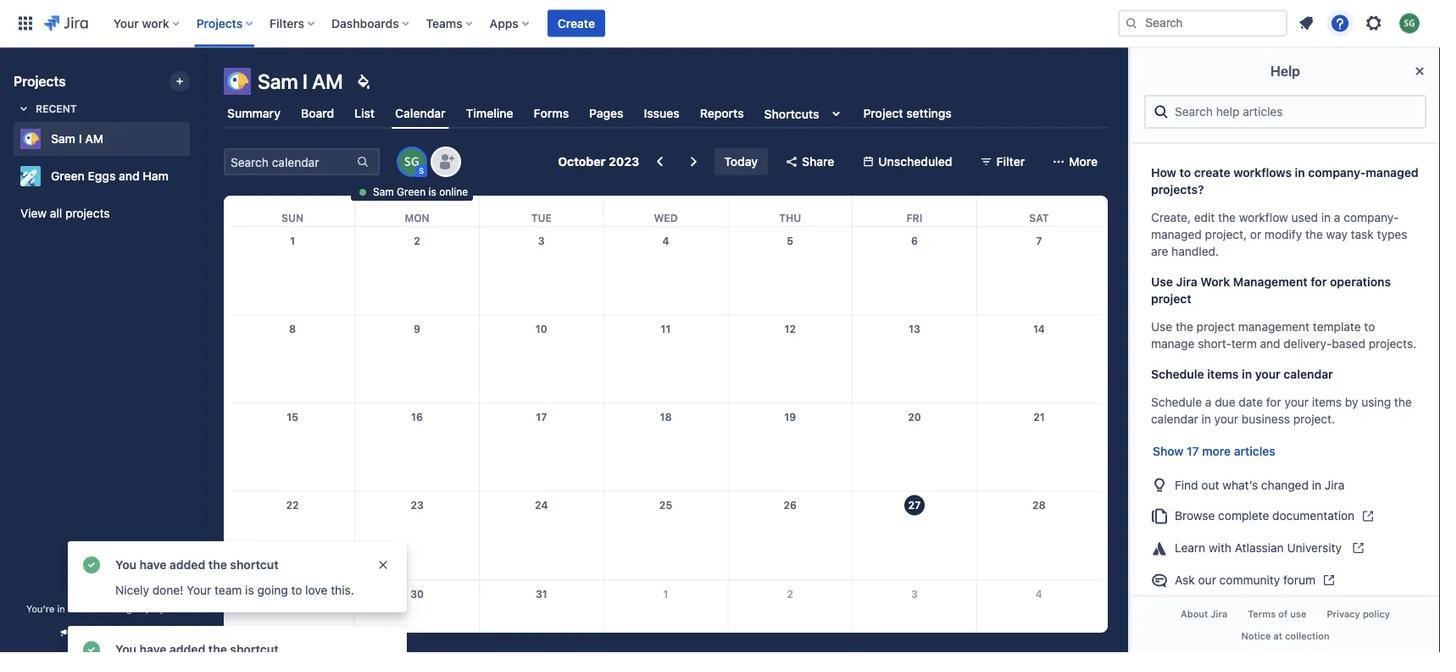 Task type: vqa. For each thing, say whether or not it's contained in the screenshot.


Task type: locate. For each thing, give the bounding box(es) containing it.
grid containing sun
[[231, 196, 1101, 654]]

calendar up show
[[1151, 412, 1199, 426]]

sam
[[258, 70, 298, 93], [51, 132, 75, 146], [373, 186, 394, 198]]

sam i am up board
[[258, 70, 343, 93]]

to left love
[[291, 584, 302, 598]]

managed down nicely
[[102, 604, 143, 615]]

to up based
[[1365, 320, 1376, 334]]

privacy policy
[[1327, 609, 1391, 620]]

0 horizontal spatial a
[[68, 604, 73, 615]]

a up way
[[1334, 211, 1341, 225]]

is
[[429, 186, 436, 198], [245, 584, 254, 598]]

2 vertical spatial a
[[68, 604, 73, 615]]

1 horizontal spatial am
[[312, 70, 343, 93]]

1 horizontal spatial calendar
[[1284, 368, 1334, 382]]

workflows
[[1234, 166, 1292, 180]]

previous month image
[[650, 152, 670, 172]]

1 horizontal spatial is
[[429, 186, 436, 198]]

schedule a due date for your items by using the calendar in your business project.
[[1151, 396, 1412, 426]]

26
[[784, 500, 797, 512]]

next month image
[[684, 152, 704, 172]]

for inside the schedule a due date for your items by using the calendar in your business project.
[[1267, 396, 1282, 409]]

11
[[661, 324, 671, 335]]

0 horizontal spatial and
[[119, 169, 140, 183]]

settings image
[[1364, 13, 1385, 33]]

29 link
[[279, 581, 306, 608]]

browse complete documentation
[[1175, 509, 1355, 523]]

the right using
[[1395, 396, 1412, 409]]

2 schedule from the top
[[1151, 396, 1202, 409]]

1 horizontal spatial and
[[1260, 337, 1281, 351]]

add people image
[[436, 152, 456, 172]]

for inside use jira work management for operations project
[[1311, 275, 1327, 289]]

success image left you
[[81, 555, 102, 576]]

team
[[215, 584, 242, 598]]

1 vertical spatial jira
[[1325, 478, 1345, 492]]

0 vertical spatial 17
[[536, 412, 547, 424]]

you're in a team-managed project
[[26, 604, 177, 615]]

1 vertical spatial your
[[187, 584, 211, 598]]

1 horizontal spatial project
[[1151, 292, 1192, 306]]

ham
[[143, 169, 169, 183]]

changed
[[1262, 478, 1309, 492]]

27 link
[[901, 492, 928, 520]]

a
[[1334, 211, 1341, 225], [1206, 396, 1212, 409], [68, 604, 73, 615]]

use up manage
[[1151, 320, 1173, 334]]

success image
[[81, 555, 102, 576], [81, 640, 102, 654]]

jira right about
[[1211, 609, 1228, 620]]

of
[[1279, 609, 1288, 620]]

24 link
[[528, 492, 555, 520]]

2 vertical spatial your
[[1215, 412, 1239, 426]]

0 vertical spatial calendar
[[1284, 368, 1334, 382]]

1 vertical spatial sam
[[51, 132, 75, 146]]

1 horizontal spatial 2
[[787, 588, 794, 600]]

in inside "link"
[[1312, 478, 1322, 492]]

0 horizontal spatial sam
[[51, 132, 75, 146]]

your down the you have added the shortcut
[[187, 584, 211, 598]]

17 inside button
[[1187, 445, 1199, 459]]

1 horizontal spatial 17
[[1187, 445, 1199, 459]]

2 for the leftmost the 2 link
[[414, 235, 420, 247]]

workflow
[[1239, 211, 1289, 225]]

in up show 17 more articles
[[1202, 412, 1211, 426]]

for for date
[[1267, 396, 1282, 409]]

29
[[286, 588, 299, 600]]

ask
[[1175, 573, 1195, 587]]

5
[[787, 235, 794, 247]]

learn with atlassian university
[[1175, 541, 1345, 555]]

mon link
[[401, 196, 433, 226]]

and down management
[[1260, 337, 1281, 351]]

4
[[663, 235, 669, 247], [1036, 588, 1043, 600]]

3 link
[[528, 227, 555, 254], [901, 581, 928, 608]]

0 horizontal spatial 1
[[290, 235, 295, 247]]

0 vertical spatial 2
[[414, 235, 420, 247]]

1 horizontal spatial your
[[1255, 368, 1281, 382]]

9
[[414, 324, 421, 335]]

2023
[[609, 155, 640, 169]]

0 vertical spatial jira
[[1177, 275, 1198, 289]]

schedule down manage
[[1151, 368, 1205, 382]]

1 vertical spatial 3
[[911, 588, 918, 600]]

row containing 22
[[231, 492, 1101, 580]]

your up date
[[1255, 368, 1281, 382]]

project inside use jira work management for operations project
[[1151, 292, 1192, 306]]

1 vertical spatial schedule
[[1151, 396, 1202, 409]]

tab list
[[214, 98, 1118, 129]]

and left ham at left
[[119, 169, 140, 183]]

1 vertical spatial items
[[1312, 396, 1342, 409]]

calendar down 'delivery-'
[[1284, 368, 1334, 382]]

1 success image from the top
[[81, 555, 102, 576]]

1 vertical spatial managed
[[1151, 228, 1202, 242]]

13
[[909, 324, 921, 335]]

a left team-
[[68, 604, 73, 615]]

the up manage
[[1176, 320, 1194, 334]]

row containing 29
[[231, 580, 1101, 654]]

24
[[535, 500, 548, 512]]

row containing 8
[[231, 315, 1101, 404]]

forms link
[[530, 98, 572, 129]]

1 row from the top
[[231, 196, 1101, 227]]

sun
[[282, 212, 304, 224]]

your down due
[[1215, 412, 1239, 426]]

summary link
[[224, 98, 284, 129]]

filter
[[997, 155, 1025, 169]]

1 vertical spatial is
[[245, 584, 254, 598]]

list link
[[351, 98, 378, 129]]

the down used on the top
[[1306, 228, 1323, 242]]

company- up task
[[1344, 211, 1399, 225]]

1 vertical spatial sam i am
[[51, 132, 103, 146]]

your up project.
[[1285, 396, 1309, 409]]

jira inside "button"
[[1211, 609, 1228, 620]]

22
[[286, 500, 299, 512]]

1 vertical spatial and
[[1260, 337, 1281, 351]]

1 vertical spatial 1
[[663, 588, 668, 600]]

jira inside use jira work management for operations project
[[1177, 275, 1198, 289]]

0 horizontal spatial your
[[113, 16, 139, 30]]

use inside use jira work management for operations project
[[1151, 275, 1173, 289]]

jira image
[[44, 13, 88, 33], [44, 13, 88, 33]]

create project image
[[173, 75, 187, 88]]

0 horizontal spatial calendar
[[1151, 412, 1199, 426]]

0 vertical spatial your
[[113, 16, 139, 30]]

0 horizontal spatial projects
[[14, 73, 66, 89]]

0 vertical spatial project
[[1151, 292, 1192, 306]]

show 17 more articles button
[[1145, 442, 1284, 462]]

forum
[[1284, 573, 1316, 587]]

0 horizontal spatial project
[[146, 604, 177, 615]]

appswitcher icon image
[[15, 13, 36, 33]]

0 horizontal spatial for
[[1267, 396, 1282, 409]]

in up way
[[1322, 211, 1331, 225]]

2 vertical spatial to
[[291, 584, 302, 598]]

help
[[1271, 63, 1301, 79]]

sam up summary
[[258, 70, 298, 93]]

in up documentation
[[1312, 478, 1322, 492]]

feedback
[[100, 628, 145, 640]]

green up mon on the top of the page
[[397, 186, 426, 198]]

0 horizontal spatial 4
[[663, 235, 669, 247]]

close image
[[1410, 61, 1430, 81]]

manage
[[1151, 337, 1195, 351]]

0 horizontal spatial 1 link
[[279, 227, 306, 254]]

2 horizontal spatial project
[[1197, 320, 1235, 334]]

1 horizontal spatial sam
[[258, 70, 298, 93]]

use down are
[[1151, 275, 1173, 289]]

at
[[1274, 631, 1283, 642]]

sat link
[[1026, 196, 1053, 226]]

projects up sidebar navigation icon
[[196, 16, 243, 30]]

2 vertical spatial managed
[[102, 604, 143, 615]]

banner
[[0, 0, 1441, 47]]

done!
[[152, 584, 183, 598]]

1 horizontal spatial 4
[[1036, 588, 1043, 600]]

apps button
[[485, 10, 536, 37]]

0 vertical spatial a
[[1334, 211, 1341, 225]]

project settings link
[[860, 98, 955, 129]]

is left online
[[429, 186, 436, 198]]

edit
[[1194, 211, 1215, 225]]

1 vertical spatial 4 link
[[1026, 581, 1053, 608]]

for left operations
[[1311, 275, 1327, 289]]

0 vertical spatial 3 link
[[528, 227, 555, 254]]

create,
[[1151, 211, 1191, 225]]

use
[[1151, 275, 1173, 289], [1151, 320, 1173, 334]]

am
[[312, 70, 343, 93], [85, 132, 103, 146]]

in right workflows
[[1295, 166, 1305, 180]]

date
[[1239, 396, 1263, 409]]

1 vertical spatial 2
[[787, 588, 794, 600]]

your left 'work'
[[113, 16, 139, 30]]

add to starred image
[[185, 166, 205, 187]]

31 link
[[528, 581, 555, 608]]

project up manage
[[1151, 292, 1192, 306]]

1 horizontal spatial 1 link
[[652, 581, 680, 608]]

0 vertical spatial green
[[51, 169, 85, 183]]

tab list containing calendar
[[214, 98, 1118, 129]]

0 vertical spatial am
[[312, 70, 343, 93]]

1 vertical spatial 1 link
[[652, 581, 680, 608]]

0 horizontal spatial green
[[51, 169, 85, 183]]

schedule inside the schedule a due date for your items by using the calendar in your business project.
[[1151, 396, 1202, 409]]

a inside the schedule a due date for your items by using the calendar in your business project.
[[1206, 396, 1212, 409]]

projects up collapse recent projects icon
[[14, 73, 66, 89]]

give feedback button
[[48, 620, 155, 647]]

terms of use link
[[1238, 604, 1317, 626]]

1 horizontal spatial green
[[397, 186, 426, 198]]

2 horizontal spatial to
[[1365, 320, 1376, 334]]

3 row from the top
[[231, 315, 1101, 404]]

0 vertical spatial sam i am
[[258, 70, 343, 93]]

1 vertical spatial for
[[1267, 396, 1282, 409]]

0 vertical spatial company-
[[1309, 166, 1366, 180]]

projects button
[[191, 10, 260, 37]]

project up short-
[[1197, 320, 1235, 334]]

show
[[1153, 445, 1184, 459]]

2 row from the top
[[231, 227, 1101, 315]]

4 link
[[652, 227, 680, 254], [1026, 581, 1053, 608]]

4 row from the top
[[231, 404, 1101, 492]]

1 vertical spatial to
[[1365, 320, 1376, 334]]

is right team
[[245, 584, 254, 598]]

your profile and settings image
[[1400, 13, 1420, 33]]

6
[[911, 235, 918, 247]]

task
[[1351, 228, 1374, 242]]

jira for about jira
[[1211, 609, 1228, 620]]

0 vertical spatial 3
[[538, 235, 545, 247]]

your work button
[[108, 10, 186, 37]]

jira up documentation
[[1325, 478, 1345, 492]]

learn
[[1175, 541, 1206, 555]]

1 vertical spatial projects
[[14, 73, 66, 89]]

company- up used on the top
[[1309, 166, 1366, 180]]

the up team
[[208, 558, 227, 572]]

sam down recent
[[51, 132, 75, 146]]

wed link
[[651, 196, 681, 226]]

31
[[536, 588, 547, 600]]

1 horizontal spatial to
[[1180, 166, 1191, 180]]

1 horizontal spatial 3
[[911, 588, 918, 600]]

managed
[[1366, 166, 1419, 180], [1151, 228, 1202, 242], [102, 604, 143, 615]]

0 horizontal spatial am
[[85, 132, 103, 146]]

jira left work
[[1177, 275, 1198, 289]]

0 vertical spatial your
[[1255, 368, 1281, 382]]

fri link
[[903, 196, 926, 226]]

use inside use the project management template to manage short-term and delivery-based projects.
[[1151, 320, 1173, 334]]

a left due
[[1206, 396, 1212, 409]]

2 use from the top
[[1151, 320, 1173, 334]]

show 17 more articles
[[1153, 445, 1276, 459]]

management
[[1239, 320, 1310, 334]]

project down done!
[[146, 604, 177, 615]]

1 schedule from the top
[[1151, 368, 1205, 382]]

items inside the schedule a due date for your items by using the calendar in your business project.
[[1312, 396, 1342, 409]]

0 vertical spatial i
[[303, 70, 308, 93]]

items up due
[[1208, 368, 1239, 382]]

0 vertical spatial 4 link
[[652, 227, 680, 254]]

items up project.
[[1312, 396, 1342, 409]]

0 vertical spatial for
[[1311, 275, 1327, 289]]

green left eggs
[[51, 169, 85, 183]]

0 horizontal spatial jira
[[1177, 275, 1198, 289]]

unscheduled
[[879, 155, 953, 169]]

grid
[[231, 196, 1101, 654]]

Search help articles field
[[1170, 97, 1418, 127]]

1 vertical spatial success image
[[81, 640, 102, 654]]

0 vertical spatial and
[[119, 169, 140, 183]]

use for use the project management template to manage short-term and delivery-based projects.
[[1151, 320, 1173, 334]]

1 link
[[279, 227, 306, 254], [652, 581, 680, 608]]

27
[[909, 500, 921, 512]]

2 vertical spatial project
[[146, 604, 177, 615]]

am up board
[[312, 70, 343, 93]]

1 horizontal spatial 4 link
[[1026, 581, 1053, 608]]

row
[[231, 196, 1101, 227], [231, 227, 1101, 315], [231, 315, 1101, 404], [231, 404, 1101, 492], [231, 492, 1101, 580], [231, 580, 1101, 654]]

company- inside create, edit the workflow used in a company- managed project, or modify the way task types are handled.
[[1344, 211, 1399, 225]]

10
[[536, 324, 547, 335]]

i up board
[[303, 70, 308, 93]]

1 use from the top
[[1151, 275, 1173, 289]]

1 horizontal spatial i
[[303, 70, 308, 93]]

i up green eggs and ham link
[[79, 132, 82, 146]]

you're
[[26, 604, 54, 615]]

6 row from the top
[[231, 580, 1101, 654]]

0 vertical spatial projects
[[196, 16, 243, 30]]

projects
[[196, 16, 243, 30], [14, 73, 66, 89]]

for up business
[[1267, 396, 1282, 409]]

0 vertical spatial 4
[[663, 235, 669, 247]]

managed inside how to create workflows in company-managed projects?
[[1366, 166, 1419, 180]]

0 vertical spatial 1 link
[[279, 227, 306, 254]]

due
[[1215, 396, 1236, 409]]

view all projects link
[[14, 198, 190, 229]]

am up green eggs and ham link
[[85, 132, 103, 146]]

5 row from the top
[[231, 492, 1101, 580]]

sam i am down recent
[[51, 132, 103, 146]]

out
[[1202, 478, 1220, 492]]

managed down create,
[[1151, 228, 1202, 242]]

success image down give
[[81, 640, 102, 654]]

handled.
[[1172, 245, 1219, 259]]

project.
[[1294, 412, 1335, 426]]

0 vertical spatial is
[[429, 186, 436, 198]]

sam left mon "link" at the top left
[[373, 186, 394, 198]]

in
[[1295, 166, 1305, 180], [1322, 211, 1331, 225], [1242, 368, 1252, 382], [1202, 412, 1211, 426], [1312, 478, 1322, 492], [57, 604, 65, 615]]

0 vertical spatial items
[[1208, 368, 1239, 382]]

1 horizontal spatial 2 link
[[777, 581, 804, 608]]

shortcuts
[[764, 107, 819, 121]]

reports link
[[697, 98, 748, 129]]

0 vertical spatial schedule
[[1151, 368, 1205, 382]]

in right you're
[[57, 604, 65, 615]]

to inside how to create workflows in company-managed projects?
[[1180, 166, 1191, 180]]

managed up the types
[[1366, 166, 1419, 180]]

2 for the 2 link to the bottom
[[787, 588, 794, 600]]

1 vertical spatial calendar
[[1151, 412, 1199, 426]]

in inside the schedule a due date for your items by using the calendar in your business project.
[[1202, 412, 1211, 426]]

2 horizontal spatial a
[[1334, 211, 1341, 225]]

university
[[1287, 541, 1342, 555]]

schedule left due
[[1151, 396, 1202, 409]]

1 vertical spatial project
[[1197, 320, 1235, 334]]

to up projects?
[[1180, 166, 1191, 180]]

timeline
[[466, 106, 513, 120]]

0 vertical spatial 2 link
[[404, 227, 431, 254]]

give
[[75, 628, 97, 640]]

2 vertical spatial jira
[[1211, 609, 1228, 620]]

1 vertical spatial a
[[1206, 396, 1212, 409]]

help image
[[1330, 13, 1351, 33]]

set background color image
[[353, 71, 374, 92]]



Task type: describe. For each thing, give the bounding box(es) containing it.
row containing 1
[[231, 227, 1101, 315]]

20 link
[[901, 404, 928, 431]]

in up date
[[1242, 368, 1252, 382]]

23 link
[[404, 492, 431, 520]]

with
[[1209, 541, 1232, 555]]

forms
[[534, 106, 569, 120]]

1 vertical spatial 4
[[1036, 588, 1043, 600]]

18
[[660, 412, 672, 424]]

this.
[[331, 584, 354, 598]]

in inside create, edit the workflow used in a company- managed project, or modify the way task types are handled.
[[1322, 211, 1331, 225]]

projects
[[65, 206, 110, 220]]

nicely done! your team is going to love this.
[[115, 584, 354, 598]]

1 vertical spatial your
[[1285, 396, 1309, 409]]

to inside use the project management template to manage short-term and delivery-based projects.
[[1365, 320, 1376, 334]]

1 horizontal spatial sam i am
[[258, 70, 343, 93]]

0 horizontal spatial to
[[291, 584, 302, 598]]

team-
[[76, 604, 102, 615]]

share button
[[775, 148, 845, 176]]

0 horizontal spatial 4 link
[[652, 227, 680, 254]]

create button
[[548, 10, 605, 37]]

Search field
[[1118, 10, 1288, 37]]

Search calendar text field
[[226, 150, 354, 174]]

sat
[[1029, 212, 1049, 224]]

19 link
[[777, 404, 804, 431]]

have
[[140, 558, 166, 572]]

recent
[[36, 103, 77, 114]]

7 link
[[1026, 227, 1053, 254]]

you
[[115, 558, 137, 572]]

all
[[50, 206, 62, 220]]

sun link
[[278, 196, 307, 226]]

1 horizontal spatial 1
[[663, 588, 668, 600]]

love
[[305, 584, 328, 598]]

17 link
[[528, 404, 555, 431]]

apps
[[490, 16, 519, 30]]

view
[[20, 206, 47, 220]]

terms
[[1248, 609, 1276, 620]]

notice at collection link
[[1231, 626, 1340, 647]]

8
[[289, 324, 296, 335]]

projects inside popup button
[[196, 16, 243, 30]]

project inside use the project management template to manage short-term and delivery-based projects.
[[1197, 320, 1235, 334]]

0 horizontal spatial 2 link
[[404, 227, 431, 254]]

jira inside "link"
[[1325, 478, 1345, 492]]

managed inside create, edit the workflow used in a company- managed project, or modify the way task types are handled.
[[1151, 228, 1202, 242]]

your inside 'popup button'
[[113, 16, 139, 30]]

22 link
[[279, 492, 306, 520]]

issues
[[644, 106, 680, 120]]

23
[[411, 500, 424, 512]]

0 horizontal spatial is
[[245, 584, 254, 598]]

find out what's changed in jira
[[1175, 478, 1345, 492]]

shortcuts button
[[761, 98, 850, 129]]

terms of use
[[1248, 609, 1307, 620]]

about jira
[[1181, 609, 1228, 620]]

use jira work management for operations project
[[1151, 275, 1391, 306]]

8 link
[[279, 316, 306, 343]]

collapse recent projects image
[[14, 98, 34, 119]]

notifications image
[[1296, 13, 1317, 33]]

wed
[[654, 212, 678, 224]]

banner containing your work
[[0, 0, 1441, 47]]

0 horizontal spatial 3
[[538, 235, 545, 247]]

sam green image
[[398, 148, 426, 176]]

green eggs and ham
[[51, 169, 169, 183]]

using
[[1362, 396, 1391, 409]]

by
[[1345, 396, 1359, 409]]

0 horizontal spatial 17
[[536, 412, 547, 424]]

learn with atlassian university link
[[1145, 533, 1427, 565]]

teams button
[[421, 10, 480, 37]]

your work
[[113, 16, 169, 30]]

jira for use jira work management for operations project
[[1177, 275, 1198, 289]]

sam green is online
[[373, 186, 468, 198]]

dashboards
[[332, 16, 399, 30]]

added
[[170, 558, 205, 572]]

2 vertical spatial sam
[[373, 186, 394, 198]]

management
[[1234, 275, 1308, 289]]

0 horizontal spatial items
[[1208, 368, 1239, 382]]

business
[[1242, 412, 1290, 426]]

find out what's changed in jira link
[[1145, 469, 1427, 500]]

pages
[[589, 106, 624, 120]]

0 horizontal spatial sam i am
[[51, 132, 103, 146]]

16
[[411, 412, 423, 424]]

0 vertical spatial sam
[[258, 70, 298, 93]]

dashboards button
[[326, 10, 416, 37]]

how
[[1151, 166, 1177, 180]]

are
[[1151, 245, 1169, 259]]

12 link
[[777, 316, 804, 343]]

thu link
[[776, 196, 805, 226]]

the inside the schedule a due date for your items by using the calendar in your business project.
[[1395, 396, 1412, 409]]

0 horizontal spatial managed
[[102, 604, 143, 615]]

add to starred image
[[185, 129, 205, 149]]

company- inside how to create workflows in company-managed projects?
[[1309, 166, 1366, 180]]

calendar inside the schedule a due date for your items by using the calendar in your business project.
[[1151, 412, 1199, 426]]

view all projects
[[20, 206, 110, 220]]

settings
[[907, 106, 952, 120]]

1 vertical spatial am
[[85, 132, 103, 146]]

the up project,
[[1218, 211, 1236, 225]]

and inside use the project management template to manage short-term and delivery-based projects.
[[1260, 337, 1281, 351]]

1 horizontal spatial your
[[187, 584, 211, 598]]

1 vertical spatial green
[[397, 186, 426, 198]]

schedule for schedule items in your calendar
[[1151, 368, 1205, 382]]

1 vertical spatial 2 link
[[777, 581, 804, 608]]

in inside how to create workflows in company-managed projects?
[[1295, 166, 1305, 180]]

timeline link
[[463, 98, 517, 129]]

use the project management template to manage short-term and delivery-based projects.
[[1151, 320, 1417, 351]]

primary element
[[10, 0, 1118, 47]]

issues link
[[641, 98, 683, 129]]

14 link
[[1026, 316, 1053, 343]]

dismiss image
[[376, 559, 390, 572]]

types
[[1377, 228, 1408, 242]]

2 success image from the top
[[81, 640, 102, 654]]

privacy
[[1327, 609, 1361, 620]]

row containing 15
[[231, 404, 1101, 492]]

1 horizontal spatial 3 link
[[901, 581, 928, 608]]

notice
[[1242, 631, 1271, 642]]

schedule for schedule a due date for your items by using the calendar in your business project.
[[1151, 396, 1202, 409]]

25 link
[[652, 492, 680, 520]]

way
[[1327, 228, 1348, 242]]

modify
[[1265, 228, 1302, 242]]

use for use jira work management for operations project
[[1151, 275, 1173, 289]]

community
[[1220, 573, 1280, 587]]

unscheduled image
[[862, 155, 875, 169]]

project
[[864, 106, 903, 120]]

20
[[908, 412, 921, 424]]

0 horizontal spatial 3 link
[[528, 227, 555, 254]]

green inside green eggs and ham link
[[51, 169, 85, 183]]

i inside the sam i am link
[[79, 132, 82, 146]]

a inside create, edit the workflow used in a company- managed project, or modify the way task types are handled.
[[1334, 211, 1341, 225]]

ask our community forum
[[1175, 573, 1316, 587]]

sidebar navigation image
[[185, 68, 222, 102]]

operations
[[1330, 275, 1391, 289]]

row containing sun
[[231, 196, 1101, 227]]

the inside use the project management template to manage short-term and delivery-based projects.
[[1176, 320, 1194, 334]]

0 horizontal spatial your
[[1215, 412, 1239, 426]]

0 vertical spatial 1
[[290, 235, 295, 247]]

create
[[558, 16, 595, 30]]

search image
[[1125, 17, 1139, 30]]

create, edit the workflow used in a company- managed project, or modify the way task types are handled.
[[1151, 211, 1408, 259]]

short-
[[1198, 337, 1232, 351]]

for for management
[[1311, 275, 1327, 289]]



